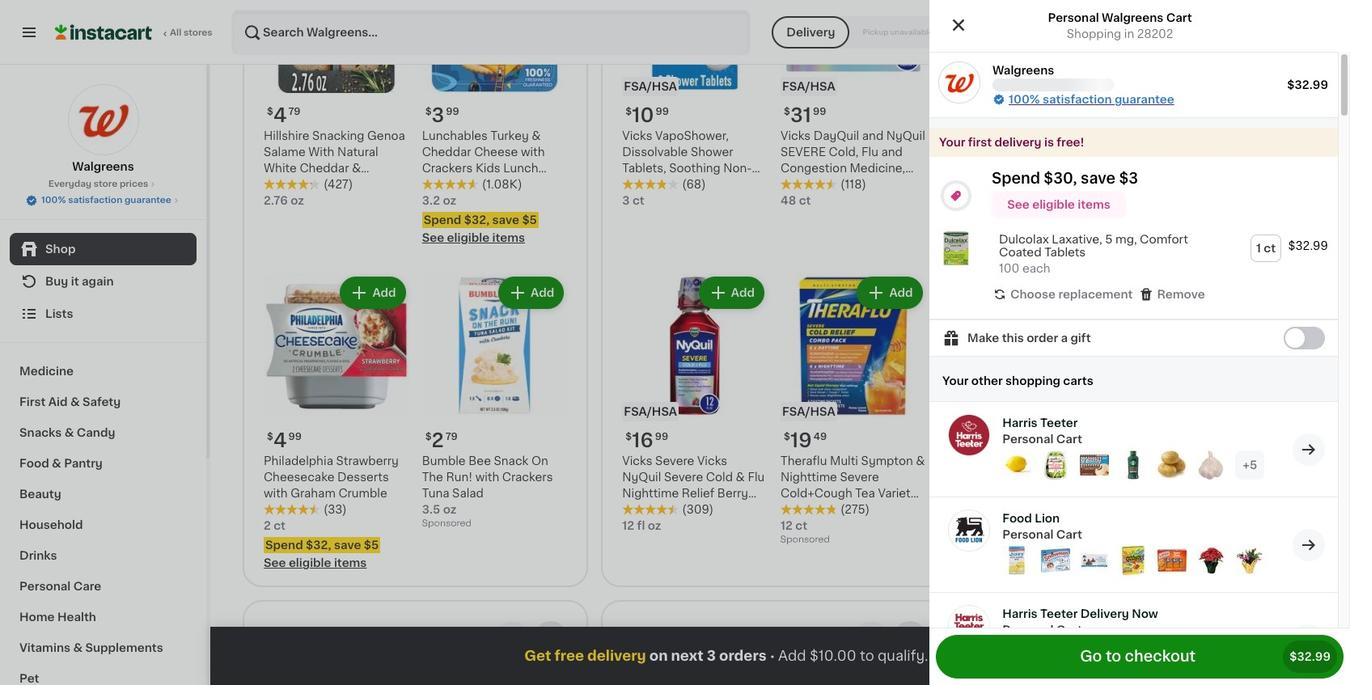 Task type: vqa. For each thing, say whether or not it's contained in the screenshot.
Product group containing 2
yes



Task type: locate. For each thing, give the bounding box(es) containing it.
None search field
[[231, 10, 751, 55]]

10:37am
[[1182, 26, 1233, 38]]

vicks dayquil and nyquil severe cold, flu and congestion medicine, liquid caps
[[781, 130, 926, 190]]

fsa/hsa up $ 31 99
[[783, 81, 836, 92]]

ct down pack
[[796, 521, 808, 532]]

10 up dissolvable
[[632, 106, 654, 124]]

nyquil inside the 'vicks dayquil and nyquil severe cold, flu and congestion medicine, liquid caps'
[[887, 130, 926, 141]]

nyquil up medicine,
[[887, 130, 926, 141]]

& right turkey
[[532, 130, 541, 141]]

produce marketing poinsettia image
[[1197, 547, 1226, 576]]

$ inside $ 31 99
[[784, 107, 791, 116]]

cheddar inside hillshire snacking genoa salame with natural white cheddar & toasted rounds
[[300, 162, 349, 174]]

& right sympton
[[916, 456, 925, 467]]

1 horizontal spatial fl
[[991, 521, 999, 532]]

to right $10.00
[[860, 650, 875, 663]]

4 for shine 'n jam conditioning gel, with honey extract, extra hold
[[991, 106, 1004, 124]]

nighttime up 'flavor'
[[623, 488, 679, 500]]

harris
[[1003, 418, 1038, 429], [1003, 609, 1038, 620]]

0 vertical spatial guarantee
[[1115, 94, 1175, 105]]

now
[[1132, 609, 1159, 620]]

oz right '3.2'
[[443, 195, 457, 206]]

1 ct
[[1257, 243, 1276, 254]]

$ 10 99
[[626, 106, 669, 124]]

snack
[[422, 179, 457, 190], [494, 456, 529, 467]]

1 teeter from the top
[[1041, 418, 1078, 429]]

satisfaction
[[1043, 94, 1112, 105], [68, 196, 122, 205]]

4 add button from the left
[[859, 278, 922, 307]]

0 horizontal spatial sponsored badge image
[[422, 519, 471, 529]]

4 down 'hold'
[[981, 195, 989, 206]]

2 up the bumble
[[432, 432, 444, 450]]

0 vertical spatial food
[[19, 458, 49, 469]]

2 teeter from the top
[[1041, 609, 1078, 620]]

1 vertical spatial harris
[[1003, 609, 1038, 620]]

1 to from the left
[[860, 650, 875, 663]]

2 vertical spatial $32.99
[[1290, 651, 1331, 663]]

spend $32, save $5 see eligible items for 3
[[422, 214, 537, 243]]

99 for vaposhower,
[[656, 107, 669, 116]]

0 horizontal spatial 12
[[623, 521, 635, 532]]

cruelty-free
[[983, 407, 1058, 418]]

theraflu multi sympton & nighttime severe cold+cough tea variety pack
[[781, 456, 925, 516]]

personal up shopping
[[1048, 12, 1100, 23]]

0 horizontal spatial fl
[[637, 521, 645, 532]]

0 horizontal spatial tea
[[335, 629, 367, 646]]

& down natural
[[352, 162, 361, 174]]

first
[[969, 137, 992, 148]]

0 vertical spatial liquid
[[781, 179, 816, 190]]

79 inside $ 4 79
[[289, 107, 301, 116]]

100% satisfaction guarantee up free!
[[1009, 94, 1175, 105]]

2 horizontal spatial 3
[[707, 650, 716, 663]]

0 horizontal spatial satisfaction
[[68, 196, 122, 205]]

teeter for personal
[[1041, 418, 1078, 429]]

$ inside $ 16 99
[[626, 432, 632, 442]]

severe inside theraflu multi sympton & nighttime severe cold+cough tea variety pack
[[840, 472, 879, 483]]

1 vertical spatial flu
[[748, 472, 765, 483]]

0 vertical spatial sponsored badge image
[[422, 519, 471, 529]]

'n
[[1016, 130, 1027, 141]]

2 vertical spatial items
[[334, 558, 367, 569]]

0 horizontal spatial to
[[860, 650, 875, 663]]

1 horizontal spatial eligible
[[447, 232, 490, 243]]

spend $30, save $3
[[992, 172, 1139, 186]]

1 horizontal spatial food
[[1003, 513, 1033, 525]]

79 up the hillshire
[[289, 107, 301, 116]]

sponsored badge image
[[422, 519, 471, 529], [781, 536, 830, 545]]

see for 4
[[264, 558, 286, 569]]

tablets
[[1045, 247, 1086, 258]]

99 inside $ 11 99
[[1009, 432, 1023, 442]]

natural
[[337, 146, 379, 158]]

satisfaction inside button
[[68, 196, 122, 205]]

0 horizontal spatial food
[[19, 458, 49, 469]]

0 horizontal spatial save
[[334, 540, 361, 551]]

oz down 'hold'
[[992, 195, 1006, 206]]

snack inside lunchables turkey & cheddar cheese with crackers kids lunch snack kit
[[422, 179, 457, 190]]

personal down the "jiffy" corn muffin mix image
[[1003, 625, 1054, 636]]

1 add button from the left
[[342, 278, 404, 307]]

severe down multi
[[840, 472, 879, 483]]

gushers fruit flavored snacks, strawberry splash and tropical image
[[1119, 547, 1149, 576]]

79 inside $ 2 79
[[446, 432, 458, 442]]

12 for 16
[[623, 521, 635, 532]]

harris up disinfectants
[[1003, 609, 1038, 620]]

severe down $ 16 99
[[656, 456, 695, 467]]

save for 4
[[334, 540, 361, 551]]

$ inside $ 10 99
[[626, 107, 632, 116]]

3 add button from the left
[[701, 278, 763, 307]]

1 horizontal spatial crackers
[[502, 472, 553, 483]]

1 harris from the top
[[1003, 418, 1038, 429]]

oz down scalp
[[1002, 521, 1015, 532]]

berry
[[718, 488, 749, 500]]

delivery for delivery
[[787, 27, 836, 38]]

8
[[1149, 432, 1163, 450]]

walgreens up the store
[[72, 161, 134, 172]]

ct for 19
[[796, 521, 808, 532]]

go to cart element
[[1293, 434, 1326, 466], [1293, 529, 1326, 562]]

items down the '(33)'
[[334, 558, 367, 569]]

99
[[656, 107, 669, 116], [446, 107, 459, 116], [813, 107, 827, 116], [1006, 107, 1019, 116], [289, 432, 302, 442], [655, 432, 669, 442], [1009, 432, 1023, 442], [1164, 432, 1178, 442]]

5
[[1106, 234, 1113, 245], [1250, 460, 1258, 471]]

$ inside $ 11 99
[[985, 432, 991, 442]]

2 vertical spatial eligible
[[289, 558, 331, 569]]

fsa/hsa for 10
[[624, 81, 677, 92]]

lunchables
[[422, 130, 488, 141]]

nyquil
[[887, 130, 926, 141], [623, 472, 662, 483]]

go to cart element right 4" zygo cactus image at the bottom of page
[[1293, 529, 1326, 562]]

99 for turkey
[[446, 107, 459, 116]]

1 vertical spatial cheddar
[[300, 162, 349, 174]]

eligible for 4
[[289, 558, 331, 569]]

promotion-wrapper element
[[930, 157, 1339, 320]]

1 vertical spatial your
[[943, 375, 969, 387]]

99 right 31
[[813, 107, 827, 116]]

mielle
[[981, 456, 1024, 467]]

sympton
[[862, 456, 913, 467]]

3 down towels
[[707, 650, 716, 663]]

99 inside $ 16 99
[[655, 432, 669, 442]]

0 horizontal spatial $ 4 99
[[267, 432, 302, 450]]

safety
[[83, 397, 121, 408]]

teeter up disinfectants
[[1041, 609, 1078, 620]]

delivery inside button
[[787, 27, 836, 38]]

$ 31 99
[[784, 106, 827, 124]]

see for 3
[[422, 232, 444, 243]]

$ inside $ 19 49
[[784, 432, 791, 442]]

items in cart element
[[1003, 451, 1265, 484], [1003, 547, 1265, 580]]

0 horizontal spatial spend
[[265, 540, 303, 551]]

liquid up 48 ct
[[781, 179, 816, 190]]

79 right 6
[[1164, 107, 1176, 116]]

0 vertical spatial crackers
[[422, 162, 473, 174]]

$ inside $ 6 79
[[1143, 107, 1149, 116]]

$ for vicks vaposhower, dissolvable shower tablets, soothing non- medicated vapors
[[626, 107, 632, 116]]

delivery for free
[[588, 650, 646, 663]]

3 inside get free delivery on next 3 orders • add $10.00 to qualify.
[[707, 650, 716, 663]]

0 vertical spatial cheddar
[[422, 146, 471, 158]]

1 vertical spatial $ 4 99
[[267, 432, 302, 450]]

(427)
[[324, 179, 353, 190]]

shopping
[[1067, 28, 1122, 40]]

$ inside $ 4 79
[[267, 107, 273, 116]]

your left other on the right of page
[[943, 375, 969, 387]]

teeter inside harris teeter delivery now personal cart
[[1041, 609, 1078, 620]]

flu inside vicks severe vicks nyquil severe cold & flu nighttime relief berry flavor liquid 12 oz
[[748, 472, 765, 483]]

1 horizontal spatial spend $32, save $5 see eligible items
[[422, 214, 537, 243]]

100% inside button
[[41, 196, 66, 205]]

rounds
[[312, 179, 356, 190]]

save down the '(33)'
[[334, 540, 361, 551]]

go to cart element for harris teeter personal cart
[[1293, 434, 1326, 466]]

to right go
[[1106, 650, 1122, 664]]

vicks inside the 'vicks dayquil and nyquil severe cold, flu and congestion medicine, liquid caps'
[[781, 130, 811, 141]]

& right aid at the bottom left
[[70, 397, 80, 408]]

79 for 2
[[446, 432, 458, 442]]

1 horizontal spatial $32,
[[464, 214, 490, 226]]

$ for revlon hair color, permanent, black 10
[[1143, 107, 1149, 116]]

your for your first delivery is free!
[[940, 137, 966, 148]]

flu up berry
[[748, 472, 765, 483]]

food inside food & pantry link
[[19, 458, 49, 469]]

1 horizontal spatial 79
[[446, 432, 458, 442]]

vicks for 16
[[623, 456, 653, 467]]

bottled tea link
[[264, 628, 367, 648]]

crumble
[[339, 488, 387, 500]]

items in cart element containing +
[[1003, 451, 1265, 484]]

0 horizontal spatial $5
[[364, 540, 379, 551]]

food inside food lion personal cart
[[1003, 513, 1033, 525]]

variety
[[878, 488, 918, 500]]

teeter up rosemary
[[1041, 418, 1078, 429]]

99 up 'n
[[1006, 107, 1019, 116]]

0 vertical spatial save
[[1081, 172, 1116, 186]]

0 vertical spatial items in cart element
[[1003, 451, 1265, 484]]

spend $32, save $5 see eligible items down the '(33)'
[[264, 540, 379, 569]]

1 horizontal spatial flu
[[862, 146, 879, 158]]

fsa/hsa for 31
[[783, 81, 836, 92]]

2 harris from the top
[[1003, 609, 1038, 620]]

2 down scalp
[[981, 521, 989, 532]]

caps
[[819, 179, 848, 190]]

99 for dayquil
[[813, 107, 827, 116]]

99 right "8"
[[1164, 432, 1178, 442]]

3
[[432, 106, 445, 124], [623, 195, 630, 206], [707, 650, 716, 663]]

paper
[[623, 629, 675, 646]]

supplements
[[85, 643, 163, 654]]

eligible inside see eligible items button
[[1033, 199, 1075, 210]]

product group containing 19
[[781, 273, 926, 549]]

spend down "3.2 oz"
[[424, 214, 462, 226]]

0 vertical spatial items
[[1078, 199, 1111, 210]]

79 inside $ 6 79
[[1164, 107, 1176, 116]]

see eligible items
[[1008, 199, 1111, 210]]

0 vertical spatial see
[[1008, 199, 1030, 210]]

& left candy on the bottom left of the page
[[65, 427, 74, 439]]

0 vertical spatial $5
[[522, 214, 537, 226]]

see inside see eligible items button
[[1008, 199, 1030, 210]]

product group
[[422, 0, 568, 246], [264, 273, 409, 572], [422, 273, 568, 533], [623, 273, 768, 534], [781, 273, 926, 549], [981, 273, 1127, 534], [781, 680, 926, 685]]

5 left mg,
[[1106, 234, 1113, 245]]

1 horizontal spatial $ 4 99
[[985, 106, 1019, 124]]

with up lunch
[[521, 146, 545, 158]]

0 horizontal spatial see
[[264, 558, 286, 569]]

liquid inside vicks severe vicks nyquil severe cold & flu nighttime relief berry flavor liquid 12 oz
[[660, 505, 695, 516]]

0 vertical spatial eligible
[[1033, 199, 1075, 210]]

desserts
[[338, 472, 389, 483]]

1 horizontal spatial snack
[[494, 456, 529, 467]]

your other shopping carts
[[943, 375, 1094, 387]]

$5 for 4
[[364, 540, 379, 551]]

no
[[1140, 456, 1156, 467]]

1 vertical spatial satisfaction
[[68, 196, 122, 205]]

0 horizontal spatial guarantee
[[125, 196, 171, 205]]

save down (1.08k)
[[493, 214, 520, 226]]

0 vertical spatial nyquil
[[887, 130, 926, 141]]

1 horizontal spatial 12
[[697, 505, 709, 516]]

personal inside harris teeter delivery now personal cart
[[1003, 625, 1054, 636]]

0 vertical spatial 5
[[1106, 234, 1113, 245]]

0 vertical spatial 100%
[[1009, 94, 1040, 105]]

0 vertical spatial teeter
[[1041, 418, 1078, 429]]

treatment tracker modal dialog
[[210, 627, 1339, 685]]

fsa/hsa up $ 10 99
[[624, 81, 677, 92]]

hair down strengthening,
[[1028, 488, 1051, 500]]

cart
[[1167, 12, 1193, 23], [1057, 434, 1083, 445], [1057, 530, 1083, 541], [1057, 625, 1083, 636]]

0 vertical spatial and
[[863, 130, 884, 141]]

philadelphia
[[264, 456, 333, 467]]

0 vertical spatial snack
[[422, 179, 457, 190]]

see down '3.2'
[[422, 232, 444, 243]]

10 right black
[[1242, 146, 1255, 158]]

1 horizontal spatial satisfaction
[[1043, 94, 1112, 105]]

go to cart element for food lion personal cart
[[1293, 529, 1326, 562]]

$ 11 99
[[985, 432, 1023, 450]]

spend down '2 ct' on the left
[[265, 540, 303, 551]]

0 vertical spatial 10
[[632, 106, 654, 124]]

go to cart element right 'light'
[[1293, 434, 1326, 466]]

& right scalp
[[1016, 488, 1025, 500]]

nyquil up 'flavor'
[[623, 472, 662, 483]]

personal inside personal walgreens cart shopping in 28202
[[1048, 12, 1100, 23]]

disinfectants
[[981, 629, 1103, 646]]

add button for 19
[[859, 278, 922, 307]]

cart inside harris teeter personal cart
[[1057, 434, 1083, 445]]

starbucks® medium roast unsweetened black iced coffee image
[[1119, 451, 1149, 480]]

1 horizontal spatial sponsored badge image
[[781, 536, 830, 545]]

1 vertical spatial snack
[[494, 456, 529, 467]]

1 vertical spatial delivery
[[588, 650, 646, 663]]

1 vertical spatial 10
[[1242, 146, 1255, 158]]

crackers inside lunchables turkey & cheddar cheese with crackers kids lunch snack kit
[[422, 162, 473, 174]]

with inside lunchables turkey & cheddar cheese with crackers kids lunch snack kit
[[521, 146, 545, 158]]

hillshire
[[264, 130, 310, 141]]

$ inside $ 2 79
[[425, 432, 432, 442]]

1 horizontal spatial nyquil
[[887, 130, 926, 141]]

choose replacement button
[[993, 287, 1133, 303]]

medicine,
[[850, 162, 906, 174]]

nyquil inside vicks severe vicks nyquil severe cold & flu nighttime relief berry flavor liquid 12 oz
[[623, 472, 662, 483]]

1 horizontal spatial delivery
[[995, 137, 1042, 148]]

1 horizontal spatial 5
[[1250, 460, 1258, 471]]

harris inside harris teeter delivery now personal cart
[[1003, 609, 1038, 620]]

vitamins
[[19, 643, 70, 654]]

$ up theraflu
[[784, 432, 791, 442]]

walgreens logo image
[[68, 84, 139, 155]]

items in cart element up now
[[1003, 547, 1265, 580]]

spend $32, save $5 see eligible items down kit
[[422, 214, 537, 243]]

3.2
[[422, 195, 440, 206]]

1 vertical spatial hair
[[1028, 488, 1051, 500]]

0 horizontal spatial $32,
[[306, 540, 331, 551]]

1 vertical spatial 5
[[1250, 460, 1258, 471]]

personal up oil,
[[1003, 434, 1054, 445]]

cruelty-
[[983, 407, 1032, 418]]

ct for 31
[[799, 195, 811, 206]]

eligible down (103)
[[1033, 199, 1075, 210]]

12 down 'flavor'
[[623, 521, 635, 532]]

100% satisfaction guarantee
[[1009, 94, 1175, 105], [41, 196, 171, 205]]

1 fl from the left
[[637, 521, 645, 532]]

liquid down relief
[[660, 505, 695, 516]]

1 horizontal spatial 100% satisfaction guarantee
[[1009, 94, 1175, 105]]

0 horizontal spatial 100% satisfaction guarantee
[[41, 196, 171, 205]]

1 vertical spatial see
[[422, 232, 444, 243]]

$ inside $ 3 99
[[425, 107, 432, 116]]

get
[[525, 650, 552, 663]]

snack up "3.2 oz"
[[422, 179, 457, 190]]

snack inside bumble bee snack on the run! with crackers tuna salad 3.5 oz
[[494, 456, 529, 467]]

lion
[[1035, 513, 1060, 525]]

add button for 4
[[342, 278, 404, 307]]

delivery inside harris teeter delivery now personal cart
[[1081, 609, 1130, 620]]

0 horizontal spatial crackers
[[422, 162, 473, 174]]

home health link
[[10, 602, 197, 633]]

items for 3
[[493, 232, 525, 243]]

99 for strawberry
[[289, 432, 302, 442]]

2 to from the left
[[1106, 650, 1122, 664]]

honey
[[981, 162, 1019, 174]]

guarantee down prices
[[125, 196, 171, 205]]

delivery
[[1108, 26, 1160, 38], [787, 27, 836, 38], [1081, 609, 1130, 620]]

99 inside $ 31 99
[[813, 107, 827, 116]]

run!
[[446, 472, 473, 483]]

0 horizontal spatial delivery
[[588, 650, 646, 663]]

stores
[[184, 28, 213, 37]]

2 items in cart element from the top
[[1003, 547, 1265, 580]]

cheddar down lunchables on the left top
[[422, 146, 471, 158]]

1 vertical spatial food
[[1003, 513, 1033, 525]]

fsa/hsa up $ 16 99
[[624, 407, 677, 418]]

white
[[264, 162, 297, 174]]

sponsored badge image down 12 ct
[[781, 536, 830, 545]]

2 add button from the left
[[500, 278, 563, 307]]

0 horizontal spatial flu
[[748, 472, 765, 483]]

1 vertical spatial 3
[[623, 195, 630, 206]]

cart down the '(3.94k)'
[[1057, 530, 1083, 541]]

12 fl oz
[[623, 521, 662, 532]]

4 inside product group
[[273, 432, 287, 450]]

with down 'cheesecake'
[[264, 488, 288, 500]]

0 vertical spatial spend $32, save $5 see eligible items
[[422, 214, 537, 243]]

1 vertical spatial crackers
[[502, 472, 553, 483]]

4 up shine
[[991, 106, 1004, 124]]

add for 5th add button
[[1090, 287, 1114, 298]]

walgreens up in
[[1102, 12, 1164, 23]]

walgreens right walgreens image
[[993, 65, 1055, 76]]

delivery inside get free delivery on next 3 orders • add $10.00 to qualify.
[[588, 650, 646, 663]]

add button
[[342, 278, 404, 307], [500, 278, 563, 307], [701, 278, 763, 307], [859, 278, 922, 307], [1059, 278, 1122, 307]]

save
[[1081, 172, 1116, 186], [493, 214, 520, 226], [334, 540, 361, 551]]

your for your other shopping carts
[[943, 375, 969, 387]]

with inside bumble bee snack on the run! with crackers tuna salad 3.5 oz
[[476, 472, 500, 483]]

0 horizontal spatial 5
[[1106, 234, 1113, 245]]

nyquil for 16
[[623, 472, 662, 483]]

100% up 'n
[[1009, 94, 1040, 105]]

lists link
[[10, 298, 197, 330]]

2 fl from the left
[[991, 521, 999, 532]]

go to cart image
[[1300, 536, 1319, 555]]

$ 4 99 up shine
[[985, 106, 1019, 124]]

with inside shine 'n jam conditioning gel, with honey extract, extra hold
[[1083, 146, 1107, 158]]

walgreens inside walgreens link
[[72, 161, 134, 172]]

hold
[[981, 179, 1008, 190]]

fl for 16
[[637, 521, 645, 532]]

2 go to cart element from the top
[[1293, 529, 1326, 562]]

0 horizontal spatial eligible
[[289, 558, 331, 569]]

2 horizontal spatial see
[[1008, 199, 1030, 210]]

vitamins & supplements link
[[10, 633, 197, 664]]

1 horizontal spatial tea
[[856, 488, 876, 500]]

sponsored badge image down 3.5
[[422, 519, 471, 529]]

1 go to cart element from the top
[[1293, 434, 1326, 466]]

guarantee inside button
[[125, 196, 171, 205]]

fsa/hsa for 19
[[783, 407, 836, 418]]

delivery for first
[[995, 137, 1042, 148]]

0 horizontal spatial nyquil
[[623, 472, 662, 483]]

$ up "philadelphia" at the bottom left of the page
[[267, 432, 273, 442]]

& down the health
[[73, 643, 83, 654]]

bumble bee snack on the run! with crackers tuna salad 3.5 oz
[[422, 456, 553, 516]]

0 horizontal spatial 2
[[264, 521, 271, 532]]

add for add button for 4
[[373, 287, 396, 298]]

3 up lunchables on the left top
[[432, 106, 445, 124]]

2 down 'cheesecake'
[[264, 521, 271, 532]]

soothing
[[669, 162, 721, 174]]

$32, for 3
[[464, 214, 490, 226]]

prices
[[120, 180, 148, 189]]

0 vertical spatial your
[[940, 137, 966, 148]]

items in cart element down "8"
[[1003, 451, 1265, 484]]

2
[[432, 432, 444, 450], [264, 521, 271, 532], [981, 521, 989, 532]]

12 for 19
[[781, 521, 793, 532]]

1 horizontal spatial hair
[[1182, 130, 1205, 141]]

tea up (275)
[[856, 488, 876, 500]]

shop
[[45, 244, 76, 255]]

99 inside $ 3 99
[[446, 107, 459, 116]]

2 horizontal spatial 12
[[781, 521, 793, 532]]

ct down 'cheesecake'
[[274, 521, 286, 532]]

0 vertical spatial walgreens
[[1102, 12, 1164, 23]]

99 for severe
[[655, 432, 669, 442]]

99 inside $ 10 99
[[656, 107, 669, 116]]

1 horizontal spatial see
[[422, 232, 444, 243]]

teeter inside harris teeter personal cart
[[1041, 418, 1078, 429]]

sponsored badge image for 2
[[422, 519, 471, 529]]

aid
[[48, 397, 68, 408]]

vicks up cold
[[698, 456, 728, 467]]

99 up "philadelphia" at the bottom left of the page
[[289, 432, 302, 442]]

save left $3
[[1081, 172, 1116, 186]]

1 vertical spatial eligible
[[447, 232, 490, 243]]

hair
[[1182, 130, 1205, 141], [1028, 488, 1051, 500]]

vicks inside vicks vaposhower, dissolvable shower tablets, soothing non- medicated vapors
[[623, 130, 653, 141]]

hillshire snacking genoa salame with natural white cheddar & toasted rounds
[[264, 130, 405, 190]]

fsa/hsa
[[624, 81, 677, 92], [783, 81, 836, 92], [624, 407, 677, 418], [783, 407, 836, 418]]

$ up 'flavor'
[[626, 432, 632, 442]]

2 vertical spatial walgreens
[[72, 161, 134, 172]]

replacement
[[1059, 289, 1133, 300]]

$ 4 99 for shine
[[985, 106, 1019, 124]]

dissolvable
[[623, 146, 688, 158]]

harris inside harris teeter personal cart
[[1003, 418, 1038, 429]]

1 horizontal spatial $5
[[522, 214, 537, 226]]

crackers down on
[[502, 472, 553, 483]]

vicks up severe
[[781, 130, 811, 141]]

fl down scalp
[[991, 521, 999, 532]]

spend $32, save $5 see eligible items
[[422, 214, 537, 243], [264, 540, 379, 569]]

cart up by
[[1167, 12, 1193, 23]]

11
[[991, 432, 1008, 450]]

79 up the bumble
[[446, 432, 458, 442]]

extract,
[[1022, 162, 1066, 174]]

$5 down (1.08k)
[[522, 214, 537, 226]]

1
[[1257, 243, 1262, 254]]

fsa/hsa for 16
[[624, 407, 677, 418]]

1 items in cart element from the top
[[1003, 451, 1265, 484]]

1 vertical spatial 100% satisfaction guarantee
[[41, 196, 171, 205]]

non-
[[724, 162, 752, 174]]

1 horizontal spatial liquid
[[781, 179, 816, 190]]

pet
[[19, 673, 39, 685]]

save inside promotion-wrapper element
[[1081, 172, 1116, 186]]

ct down medicated
[[633, 195, 645, 206]]

vicks down $ 10 99
[[623, 130, 653, 141]]

(33)
[[324, 505, 347, 516]]

$ up lunchables on the left top
[[425, 107, 432, 116]]

19
[[791, 432, 812, 450]]

1 horizontal spatial to
[[1106, 650, 1122, 664]]

other items in cart note
[[1236, 451, 1265, 480]]

see down '2 ct' on the left
[[264, 558, 286, 569]]

100% satisfaction guarantee inside button
[[41, 196, 171, 205]]

food for food lion personal cart
[[1003, 513, 1033, 525]]

$5 down crumble
[[364, 540, 379, 551]]

satisfaction down everyday store prices
[[68, 196, 122, 205]]

16
[[632, 432, 654, 450]]

$ 4 99 up "philadelphia" at the bottom left of the page
[[267, 432, 302, 450]]

hair inside revlon hair color, permanent, black 10
[[1182, 130, 1205, 141]]

2 fl oz
[[981, 521, 1015, 532]]

0 vertical spatial $32,
[[464, 214, 490, 226]]

flu up medicine,
[[862, 146, 879, 158]]

1 vertical spatial spend $32, save $5 see eligible items
[[264, 540, 379, 569]]

99 up lunchables on the left top
[[446, 107, 459, 116]]

$32, down kit
[[464, 214, 490, 226]]

everyday store prices link
[[48, 178, 158, 191]]

save for 3
[[493, 214, 520, 226]]

2 vertical spatial 3
[[707, 650, 716, 663]]

0 vertical spatial tea
[[856, 488, 876, 500]]

add for third add button
[[731, 287, 755, 298]]

garlic image
[[1197, 451, 1226, 480]]



Task type: describe. For each thing, give the bounding box(es) containing it.
get free delivery on next 3 orders • add $10.00 to qualify.
[[525, 650, 929, 663]]

0 vertical spatial 3
[[432, 106, 445, 124]]

to inside get free delivery on next 3 orders • add $10.00 to qualify.
[[860, 650, 875, 663]]

first aid & safety link
[[10, 387, 197, 418]]

cheese
[[474, 146, 518, 158]]

99 for oil,
[[1009, 432, 1023, 442]]

snacks & candy
[[19, 427, 115, 439]]

mielle oil, rosemary mint, strengthening, scalp & hair
[[981, 456, 1106, 500]]

yukon gold potatoes image
[[1158, 451, 1187, 480]]

go
[[1081, 650, 1103, 664]]

0 vertical spatial $32.99
[[1288, 79, 1329, 91]]

organicgirl baby greens + crunch! image
[[1042, 451, 1071, 480]]

$10.00
[[810, 650, 857, 663]]

items in cart element for harris teeter personal cart
[[1003, 451, 1265, 484]]

bumble
[[422, 456, 466, 467]]

towels
[[679, 629, 742, 646]]

medicine
[[19, 366, 74, 377]]

1 horizontal spatial 3
[[623, 195, 630, 206]]

ct inside button
[[1264, 243, 1276, 254]]

crackers inside bumble bee snack on the run! with crackers tuna salad 3.5 oz
[[502, 472, 553, 483]]

$ for vicks dayquil and nyquil severe cold, flu and congestion medicine, liquid caps
[[784, 107, 791, 116]]

99 inside 8 99
[[1164, 432, 1178, 442]]

household link
[[10, 510, 197, 541]]

& inside theraflu multi sympton & nighttime severe cold+cough tea variety pack
[[916, 456, 925, 467]]

items for 4
[[334, 558, 367, 569]]

(1.08k)
[[482, 179, 522, 190]]

severe
[[781, 146, 826, 158]]

personal inside harris teeter personal cart
[[1003, 434, 1054, 445]]

cold
[[706, 472, 733, 483]]

oz inside bumble bee snack on the run! with crackers tuna salad 3.5 oz
[[443, 505, 457, 516]]

food for food & pantry
[[19, 458, 49, 469]]

your first delivery is free!
[[940, 137, 1085, 148]]

$ for hillshire snacking genoa salame with natural white cheddar & toasted rounds
[[267, 107, 273, 116]]

$ for bumble bee snack on the run! with crackers tuna salad
[[425, 432, 432, 442]]

relief
[[682, 488, 715, 500]]

harris for harris teeter delivery now personal cart
[[1003, 609, 1038, 620]]

7n
[[1181, 472, 1197, 483]]

3.5
[[422, 505, 441, 516]]

beauty
[[19, 489, 61, 500]]

spend for 4
[[265, 540, 303, 551]]

candy
[[77, 427, 115, 439]]

product group containing 4
[[264, 273, 409, 572]]

$32, for 4
[[306, 540, 331, 551]]

fl for 11
[[991, 521, 999, 532]]

8 99
[[1149, 432, 1178, 450]]

home
[[19, 612, 55, 623]]

& inside vicks severe vicks nyquil severe cold & flu nighttime relief berry flavor liquid 12 oz
[[736, 472, 745, 483]]

vitamins & supplements
[[19, 643, 163, 654]]

ct for 4
[[274, 521, 286, 532]]

2 for 11
[[981, 521, 989, 532]]

cheesecake
[[264, 472, 335, 483]]

1 horizontal spatial guarantee
[[1115, 94, 1175, 105]]

spend for 3
[[424, 214, 462, 226]]

dulcolax
[[999, 234, 1050, 245]]

service type group
[[772, 16, 946, 49]]

1 horizontal spatial walgreens
[[993, 65, 1055, 76]]

spend inside promotion-wrapper element
[[992, 172, 1041, 186]]

salad
[[452, 488, 484, 500]]

79 for 4
[[289, 107, 301, 116]]

food & pantry link
[[10, 448, 197, 479]]

personal down drinks
[[19, 581, 71, 592]]

99 for 'n
[[1006, 107, 1019, 116]]

the
[[422, 472, 443, 483]]

again
[[82, 276, 114, 287]]

turkey
[[491, 130, 529, 141]]

4" zygo cactus image
[[1236, 547, 1265, 576]]

cart inside food lion personal cart
[[1057, 530, 1083, 541]]

flavor
[[623, 505, 657, 516]]

oz inside vicks severe vicks nyquil severe cold & flu nighttime relief berry flavor liquid 12 oz
[[712, 505, 725, 516]]

2 ct
[[264, 521, 286, 532]]

shower
[[691, 146, 734, 158]]

$3
[[1120, 172, 1139, 186]]

add inside get free delivery on next 3 orders • add $10.00 to qualify.
[[779, 650, 807, 663]]

48 ct
[[781, 195, 811, 206]]

pillsbury ready to bake snowman shape sugar cookie dough image
[[1042, 547, 1071, 576]]

dayquil
[[814, 130, 860, 141]]

1 horizontal spatial 2
[[432, 432, 444, 450]]

ct for 10
[[633, 195, 645, 206]]

sponsored badge image for 19
[[781, 536, 830, 545]]

instacart logo image
[[55, 23, 152, 42]]

add for 19 add button
[[890, 287, 913, 298]]

oz down 'flavor'
[[648, 521, 662, 532]]

free
[[555, 650, 584, 663]]

delivery for delivery by 10:37am
[[1108, 26, 1160, 38]]

$ 4 79
[[267, 106, 301, 124]]

bottled tea
[[264, 629, 367, 646]]

& inside lunchables turkey & cheddar cheese with crackers kids lunch snack kit
[[532, 130, 541, 141]]

personal care link
[[10, 571, 197, 602]]

personal care
[[19, 581, 101, 592]]

2 for 4
[[264, 521, 271, 532]]

shop link
[[10, 233, 197, 265]]

dulcolax laxative, 5 mg, comfort coated tablets image
[[940, 231, 974, 265]]

bee
[[469, 456, 491, 467]]

salame
[[264, 146, 306, 158]]

add for add button associated with 2
[[531, 287, 555, 298]]

delivery button
[[772, 16, 850, 49]]

lunch
[[504, 162, 539, 174]]

with inside philadelphia strawberry cheesecake desserts with graham crumble
[[264, 488, 288, 500]]

$5 for 3
[[522, 214, 537, 226]]

& inside hillshire snacking genoa salame with natural white cheddar & toasted rounds
[[352, 162, 361, 174]]

buy it again link
[[10, 265, 197, 298]]

philadelphia strawberry cheesecake desserts with graham crumble
[[264, 456, 399, 500]]

medicated
[[623, 179, 684, 190]]

nighttime inside vicks severe vicks nyquil severe cold & flu nighttime relief berry flavor liquid 12 oz
[[623, 488, 679, 500]]

spend $32, save $5 see eligible items for 4
[[264, 540, 379, 569]]

walgreens inside personal walgreens cart shopping in 28202
[[1102, 12, 1164, 23]]

5 add button from the left
[[1059, 278, 1122, 307]]

flu inside the 'vicks dayquil and nyquil severe cold, flu and congestion medicine, liquid caps'
[[862, 146, 879, 158]]

shine 'n jam conditioning gel, with honey extract, extra hold
[[981, 130, 1107, 190]]

items inside button
[[1078, 199, 1111, 210]]

store
[[94, 180, 118, 189]]

liquid inside the 'vicks dayquil and nyquil severe cold, flu and congestion medicine, liquid caps'
[[781, 179, 816, 190]]

black
[[1208, 146, 1239, 158]]

2.76 oz
[[264, 195, 304, 206]]

lance toastchee peanut butter sandwich crackers image
[[1158, 547, 1187, 576]]

product group
[[930, 222, 1339, 313]]

qualify.
[[878, 650, 929, 663]]

next
[[671, 650, 704, 663]]

0 vertical spatial satisfaction
[[1043, 94, 1112, 105]]

teeter for delivery
[[1041, 609, 1078, 620]]

& inside mielle oil, rosemary mint, strengthening, scalp & hair
[[1016, 488, 1025, 500]]

food & pantry
[[19, 458, 103, 469]]

on
[[650, 650, 668, 663]]

cheddar inside lunchables turkey & cheddar cheese with crackers kids lunch snack kit
[[422, 146, 471, 158]]

personal inside food lion personal cart
[[1003, 530, 1054, 541]]

10 inside revlon hair color, permanent, black 10
[[1242, 146, 1255, 158]]

1 vertical spatial and
[[882, 146, 903, 158]]

"jiffy" corn muffin mix image
[[1003, 547, 1032, 576]]

tuna
[[422, 488, 450, 500]]

severe up relief
[[664, 472, 703, 483]]

0 vertical spatial 100% satisfaction guarantee
[[1009, 94, 1175, 105]]

(275)
[[841, 505, 870, 516]]

cart inside harris teeter delivery now personal cart
[[1057, 625, 1083, 636]]

eligible for 3
[[447, 232, 490, 243]]

walgreens image
[[940, 62, 980, 103]]

nyquil for 31
[[887, 130, 926, 141]]

fix
[[1225, 456, 1242, 467]]

all stores link
[[55, 10, 214, 55]]

vicks for 10
[[623, 130, 653, 141]]

items in cart element for food lion personal cart
[[1003, 547, 1265, 580]]

$ for philadelphia strawberry cheesecake desserts with graham crumble
[[267, 432, 273, 442]]

add button for 2
[[500, 278, 563, 307]]

$32.99 inside product group
[[1289, 240, 1329, 252]]

4 for hillshire snacking genoa salame with natural white cheddar & toasted rounds
[[273, 106, 287, 124]]

2.76
[[264, 195, 288, 206]]

cold,
[[829, 146, 859, 158]]

& left "pantry"
[[52, 458, 61, 469]]

fresh lemon - each image
[[1003, 451, 1032, 480]]

tea inside theraflu multi sympton & nighttime severe cold+cough tea variety pack
[[856, 488, 876, 500]]

dulcolax laxative, 5 mg, comfort coated tablets 100 each
[[999, 234, 1189, 275]]

paper towels link
[[623, 628, 742, 648]]

$ 4 99 for philadelphia
[[267, 432, 302, 450]]

(5.98k)
[[1200, 162, 1243, 174]]

$ 6 79
[[1143, 106, 1176, 124]]

$ 19 49
[[784, 432, 827, 450]]

in
[[1125, 28, 1135, 40]]

vicks vaposhower, dissolvable shower tablets, soothing non- medicated vapors
[[623, 130, 752, 190]]

cart inside personal walgreens cart shopping in 28202
[[1167, 12, 1193, 23]]

strengthening,
[[1013, 472, 1097, 483]]

product group containing 11
[[981, 273, 1127, 534]]

5 inside dulcolax laxative, 5 mg, comfort coated tablets 100 each
[[1106, 234, 1113, 245]]

comfort
[[1140, 234, 1189, 245]]

brown,
[[1140, 472, 1179, 483]]

gel,
[[1058, 146, 1080, 158]]

79 for 6
[[1164, 107, 1176, 116]]

5 inside other items in cart note
[[1250, 460, 1258, 471]]

conditioning
[[981, 146, 1055, 158]]

1 vertical spatial tea
[[335, 629, 367, 646]]

food lion milk chocolate morsels image
[[1081, 547, 1110, 576]]

oz down the toasted
[[291, 195, 304, 206]]

is
[[1045, 137, 1054, 148]]

personal walgreens cart shopping in 28202
[[1048, 12, 1193, 40]]

$ for theraflu multi sympton & nighttime severe cold+cough tea variety pack
[[784, 432, 791, 442]]

product group containing 2
[[422, 273, 568, 533]]

hair inside mielle oil, rosemary mint, strengthening, scalp & hair
[[1028, 488, 1051, 500]]

choose
[[1011, 289, 1056, 300]]

3 ct
[[623, 195, 645, 206]]

4 for philadelphia strawberry cheesecake desserts with graham crumble
[[273, 432, 287, 450]]

$ for lunchables turkey & cheddar cheese with crackers kids lunch snack kit
[[425, 107, 432, 116]]

product group containing 3
[[422, 0, 568, 246]]

go to cart image
[[1300, 440, 1319, 460]]

gift
[[1071, 333, 1091, 344]]

nighttime inside theraflu multi sympton & nighttime severe cold+cough tea variety pack
[[781, 472, 838, 483]]

$ 3 99
[[425, 106, 459, 124]]

walgreens link
[[68, 84, 139, 175]]

vaposhower,
[[656, 130, 729, 141]]

vicks for 31
[[781, 130, 811, 141]]

lunchables turkey & cheddar cheese with crackers kids lunch snack kit
[[422, 130, 545, 190]]

tablets,
[[623, 162, 667, 174]]

smucker's® uncrustables® chocolate hazelnut spread sandwich image
[[1081, 451, 1110, 480]]

harris teeter personal cart
[[1003, 418, 1083, 445]]

$ for shine 'n jam conditioning gel, with honey extract, extra hold
[[985, 107, 991, 116]]

$ for vicks severe vicks nyquil severe cold & flu nighttime relief berry flavor liquid 12 oz
[[626, 432, 632, 442]]

product group containing 16
[[623, 273, 768, 534]]

12 inside vicks severe vicks nyquil severe cold & flu nighttime relief berry flavor liquid 12 oz
[[697, 505, 709, 516]]

make
[[968, 333, 1000, 344]]

harris for harris teeter personal cart
[[1003, 418, 1038, 429]]

$ for mielle oil, rosemary mint, strengthening, scalp & hair
[[985, 432, 991, 442]]



